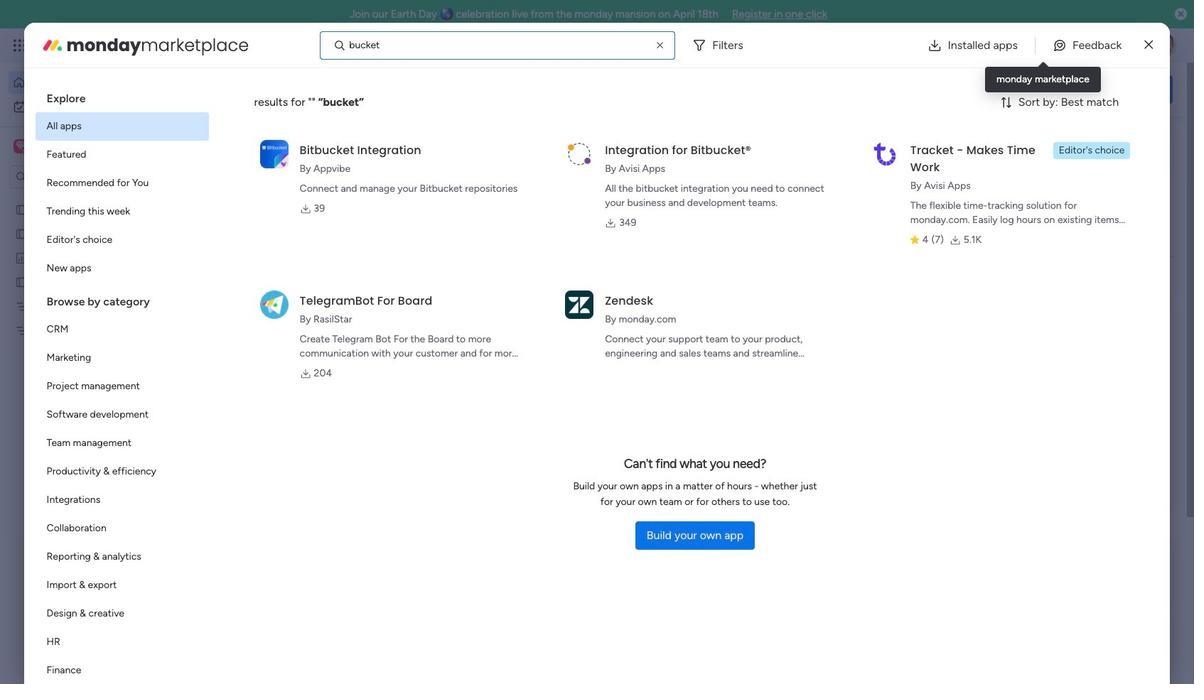Task type: locate. For each thing, give the bounding box(es) containing it.
select product image
[[13, 38, 27, 53]]

option
[[9, 71, 173, 94], [9, 95, 173, 118], [35, 112, 209, 141], [35, 141, 209, 169], [35, 169, 209, 198], [0, 197, 181, 199], [35, 198, 209, 226], [35, 226, 209, 255], [35, 255, 209, 283], [35, 316, 209, 344], [35, 344, 209, 373], [35, 373, 209, 401], [35, 401, 209, 430], [35, 430, 209, 458], [35, 458, 209, 486], [35, 486, 209, 515], [35, 515, 209, 543], [35, 543, 209, 572], [35, 572, 209, 600], [35, 600, 209, 629], [35, 629, 209, 657], [35, 657, 209, 685]]

dapulse x slim image
[[1145, 37, 1154, 54]]

2 public board image from the top
[[15, 227, 28, 240]]

update feed image
[[974, 38, 988, 53]]

monday marketplace image left 'search everything' "image"
[[1036, 38, 1050, 53]]

monday marketplace image
[[41, 34, 64, 57], [1036, 38, 1050, 53]]

app logo image
[[260, 140, 288, 168], [565, 140, 594, 168], [871, 140, 899, 168], [260, 291, 288, 319], [565, 291, 594, 319]]

circle o image
[[981, 235, 991, 245]]

0 vertical spatial heading
[[35, 80, 209, 112]]

workspace image
[[14, 139, 28, 154]]

1 vertical spatial heading
[[35, 283, 209, 316]]

monday marketplace image right select product icon
[[41, 34, 64, 57]]

1 vertical spatial circle o image
[[981, 216, 991, 227]]

2 circle o image from the top
[[981, 216, 991, 227]]

terry turtle image
[[1155, 34, 1178, 57]]

heading
[[35, 80, 209, 112], [35, 283, 209, 316]]

workspace selection element
[[14, 138, 119, 156]]

search everything image
[[1071, 38, 1085, 53]]

list box
[[35, 80, 209, 685], [0, 194, 181, 534]]

2 vertical spatial public board image
[[15, 275, 28, 289]]

0 vertical spatial circle o image
[[981, 198, 991, 209]]

v2 user feedback image
[[972, 81, 982, 97]]

circle o image
[[981, 198, 991, 209], [981, 216, 991, 227]]

public board image
[[15, 203, 28, 216], [15, 227, 28, 240], [15, 275, 28, 289]]

1 vertical spatial public board image
[[15, 227, 28, 240]]

help image
[[1102, 38, 1116, 53]]

0 vertical spatial public board image
[[15, 203, 28, 216]]

1 heading from the top
[[35, 80, 209, 112]]

0 horizontal spatial monday marketplace image
[[41, 34, 64, 57]]

Search in workspace field
[[30, 169, 119, 185]]

notifications image
[[942, 38, 956, 53]]

help center element
[[960, 615, 1173, 672]]



Task type: vqa. For each thing, say whether or not it's contained in the screenshot.
Filter Log
no



Task type: describe. For each thing, give the bounding box(es) containing it.
2 heading from the top
[[35, 283, 209, 316]]

2 image
[[984, 29, 997, 45]]

3 public board image from the top
[[15, 275, 28, 289]]

getting started element
[[960, 547, 1173, 604]]

public board image
[[238, 288, 253, 304]]

quick search results list box
[[220, 161, 926, 524]]

add to favorites image
[[422, 288, 436, 303]]

see plans image
[[236, 38, 249, 53]]

1 public board image from the top
[[15, 203, 28, 216]]

1 circle o image from the top
[[981, 198, 991, 209]]

1 horizontal spatial monday marketplace image
[[1036, 38, 1050, 53]]

dapulse x slim image
[[1152, 132, 1169, 149]]

component image
[[238, 310, 250, 323]]

v2 bolt switch image
[[1082, 81, 1091, 97]]

public dashboard image
[[15, 251, 28, 265]]

workspace image
[[16, 139, 25, 154]]



